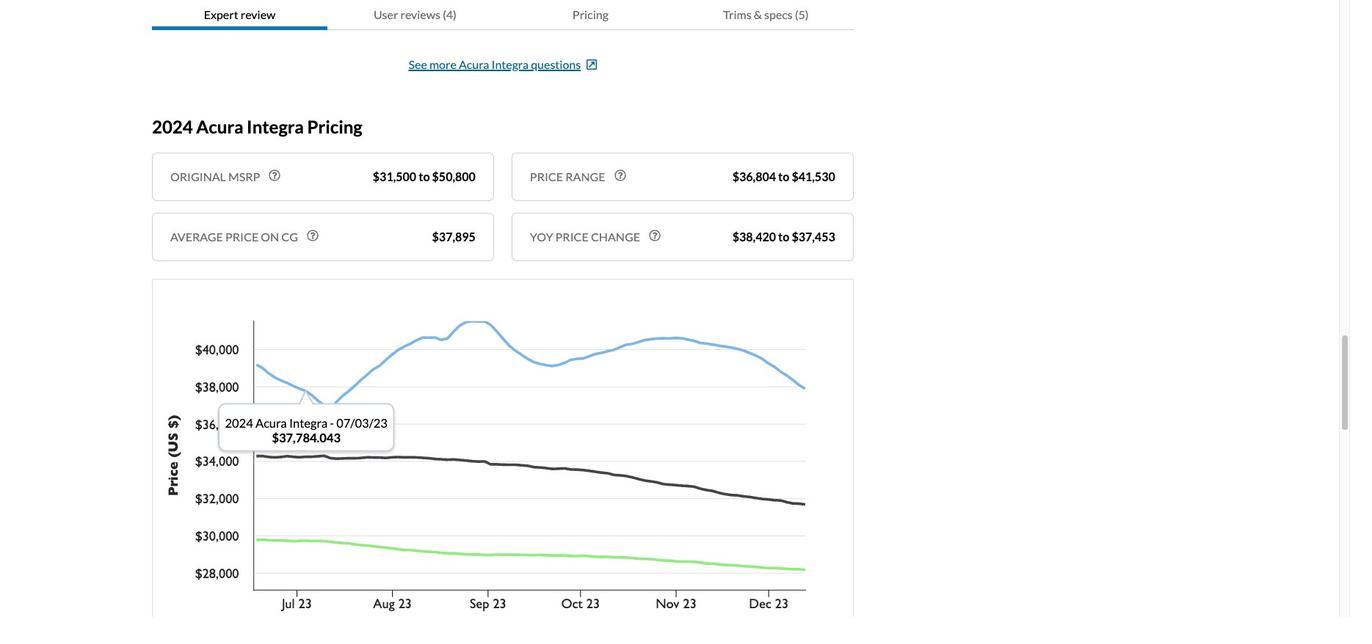 Task type: vqa. For each thing, say whether or not it's contained in the screenshot.


Task type: describe. For each thing, give the bounding box(es) containing it.
1 vertical spatial integra
[[247, 116, 304, 137]]

pricing tab
[[503, 0, 678, 30]]

1 horizontal spatial integra
[[492, 57, 529, 71]]

price
[[530, 169, 563, 183]]

price for on
[[225, 230, 259, 243]]

to for $38,420
[[778, 230, 790, 243]]

range
[[566, 169, 605, 183]]

$37,895
[[432, 230, 476, 243]]

external link square image
[[587, 58, 597, 70]]

user reviews (4) tab
[[327, 0, 503, 30]]

(4)
[[443, 7, 457, 21]]

1 vertical spatial acura
[[196, 116, 243, 137]]

more
[[429, 57, 457, 71]]

expert review
[[204, 7, 276, 21]]

see more acura integra questions link
[[409, 55, 597, 73]]

price range
[[530, 169, 605, 183]]

question circle image for price range
[[614, 169, 626, 181]]

$41,530
[[792, 169, 835, 183]]

trims
[[723, 7, 752, 21]]

2024 acura integra pricing
[[152, 116, 363, 137]]

on
[[261, 230, 279, 243]]

specs
[[764, 7, 793, 21]]

$38,420 to $37,453
[[733, 230, 835, 243]]

original msrp
[[170, 169, 260, 183]]

&
[[754, 7, 762, 21]]

$31,500 to $50,800
[[373, 169, 476, 183]]

question circle image
[[649, 230, 661, 241]]

cg
[[281, 230, 298, 243]]

average
[[170, 230, 223, 243]]

msrp
[[228, 169, 260, 183]]

see more acura integra questions
[[409, 57, 581, 71]]



Task type: locate. For each thing, give the bounding box(es) containing it.
price left the on
[[225, 230, 259, 243]]

2024
[[152, 116, 193, 137]]

(5)
[[795, 7, 809, 21]]

tab list containing expert review
[[152, 0, 854, 30]]

$37,453
[[792, 230, 835, 243]]

0 horizontal spatial question circle image
[[269, 169, 281, 181]]

1 vertical spatial pricing
[[307, 116, 363, 137]]

$31,500
[[373, 169, 416, 183]]

expert
[[204, 7, 238, 21]]

price
[[225, 230, 259, 243], [556, 230, 589, 243]]

$38,420
[[733, 230, 776, 243]]

integra up the msrp
[[247, 116, 304, 137]]

user reviews (4)
[[374, 7, 457, 21]]

0 vertical spatial integra
[[492, 57, 529, 71]]

to right $36,804
[[778, 169, 790, 183]]

question circle image right the msrp
[[269, 169, 281, 181]]

question circle image for average price on cg
[[307, 230, 319, 241]]

1 horizontal spatial pricing
[[573, 7, 609, 21]]

question circle image for original msrp
[[269, 169, 281, 181]]

to
[[419, 169, 430, 183], [778, 169, 790, 183], [778, 230, 790, 243]]

2 horizontal spatial question circle image
[[614, 169, 626, 181]]

change
[[591, 230, 640, 243]]

trims & specs (5)
[[723, 7, 809, 21]]

1 horizontal spatial acura
[[459, 57, 489, 71]]

yoy
[[530, 230, 553, 243]]

questions
[[531, 57, 581, 71]]

see
[[409, 57, 427, 71]]

0 horizontal spatial pricing
[[307, 116, 363, 137]]

pricing
[[573, 7, 609, 21], [307, 116, 363, 137]]

question circle image right cg
[[307, 230, 319, 241]]

price right 'yoy'
[[556, 230, 589, 243]]

to right $38,420
[[778, 230, 790, 243]]

to right the $31,500
[[419, 169, 430, 183]]

user
[[374, 7, 398, 21]]

integra
[[492, 57, 529, 71], [247, 116, 304, 137]]

acura right 2024 on the left top of page
[[196, 116, 243, 137]]

0 horizontal spatial integra
[[247, 116, 304, 137]]

to for $31,500
[[419, 169, 430, 183]]

$36,804
[[733, 169, 776, 183]]

1 horizontal spatial price
[[556, 230, 589, 243]]

2 price from the left
[[556, 230, 589, 243]]

to for $36,804
[[778, 169, 790, 183]]

question circle image
[[269, 169, 281, 181], [614, 169, 626, 181], [307, 230, 319, 241]]

$36,804 to $41,530
[[733, 169, 835, 183]]

pricing inside tab
[[573, 7, 609, 21]]

1 price from the left
[[225, 230, 259, 243]]

0 horizontal spatial price
[[225, 230, 259, 243]]

0 vertical spatial acura
[[459, 57, 489, 71]]

average price on cg
[[170, 230, 298, 243]]

question circle image right range
[[614, 169, 626, 181]]

0 horizontal spatial acura
[[196, 116, 243, 137]]

reviews
[[401, 7, 441, 21]]

original
[[170, 169, 226, 183]]

tab list
[[152, 0, 854, 30]]

expert review tab
[[152, 0, 327, 30]]

1 horizontal spatial question circle image
[[307, 230, 319, 241]]

acura right more
[[459, 57, 489, 71]]

acura
[[459, 57, 489, 71], [196, 116, 243, 137]]

integra left questions
[[492, 57, 529, 71]]

yoy price change
[[530, 230, 640, 243]]

$50,800
[[432, 169, 476, 183]]

price for change
[[556, 230, 589, 243]]

0 vertical spatial pricing
[[573, 7, 609, 21]]

review
[[241, 7, 276, 21]]

trims & specs (5) tab
[[678, 0, 854, 30]]



